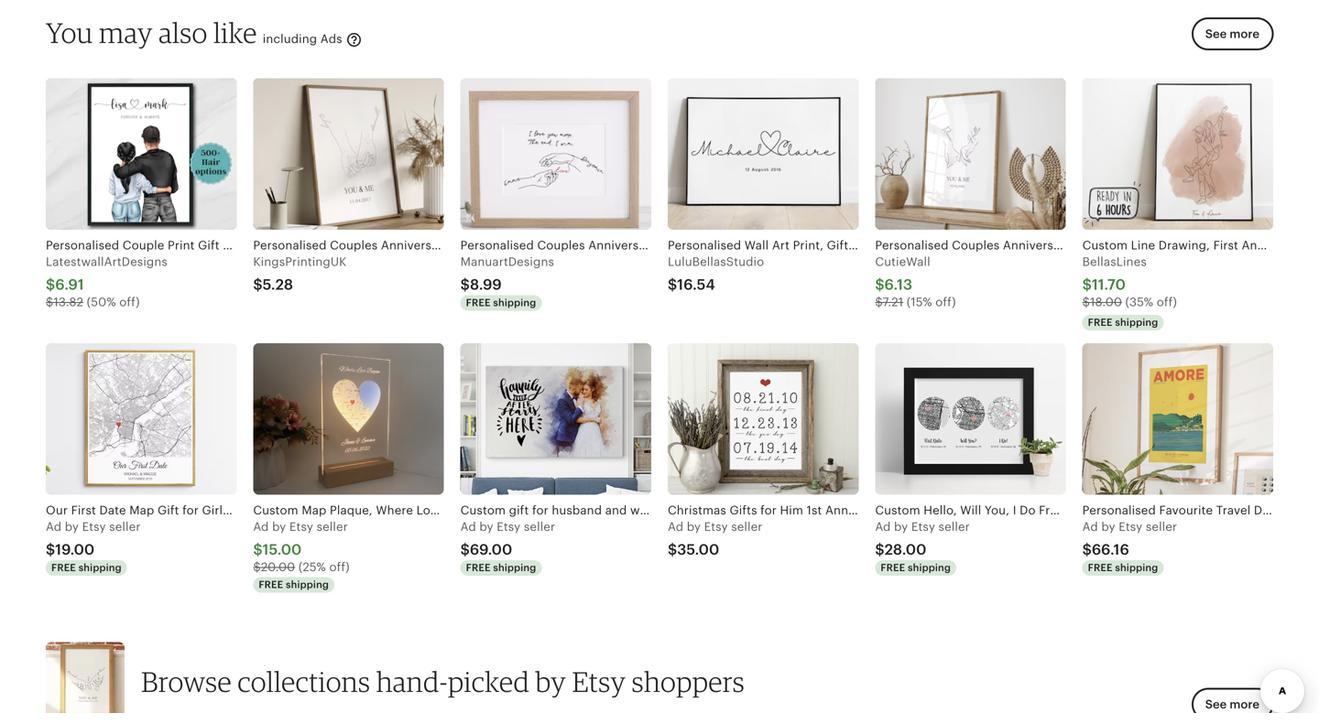 Task type: vqa. For each thing, say whether or not it's contained in the screenshot.
Illustration of a yellow cornucopia sitting on a white tablecloth with turquoise checkers and overfilling with an orange gourd, yellow corn, pink grapes, as well as seasonal foliage floating behind. The background is burgundy with a small Etsy logo in white font in the top left corner.
no



Task type: locate. For each thing, give the bounding box(es) containing it.
free down 66.16
[[1088, 563, 1113, 574]]

2 seller from the left
[[317, 520, 348, 534]]

d up 15.00
[[261, 520, 269, 534]]

personalised couples anniversary print - valentine's day gift for her gift for him valentines gift for boyfriend girlfriend wife husband image
[[253, 78, 444, 230], [461, 78, 651, 230], [875, 78, 1066, 230]]

2 personalised couples anniversary print - valentine's day gift for her gift for him valentines gift for boyfriend girlfriend wife husband image from the left
[[461, 78, 651, 230]]

shipping down 66.16
[[1115, 563, 1158, 574]]

latestwallartdesigns
[[46, 255, 168, 269]]

d
[[54, 520, 62, 534], [261, 520, 269, 534], [469, 520, 476, 534], [676, 520, 684, 534], [883, 520, 891, 534], [1091, 520, 1098, 534]]

0 vertical spatial more
[[1230, 27, 1260, 41]]

y inside a d b y etsy seller $ 15.00 $ 20.00 (25% off) free shipping
[[280, 520, 286, 534]]

y inside a d b y etsy seller $ 35.00
[[694, 520, 701, 534]]

more
[[1230, 27, 1260, 41], [1230, 698, 1260, 712]]

d for 15.00
[[261, 520, 269, 534]]

3 b from the left
[[480, 520, 487, 534]]

1 vertical spatial see more
[[1205, 698, 1260, 712]]

personalised favourite travel destination illustration | bespoke 'amore' travel art print | travel memories christmas art gift for couples image
[[1083, 344, 1273, 495]]

b for 15.00
[[272, 520, 280, 534]]

by
[[536, 665, 566, 699]]

2 a from the left
[[253, 520, 261, 534]]

2 d from the left
[[261, 520, 269, 534]]

1 more from the top
[[1230, 27, 1260, 41]]

seller inside a d b y etsy seller $ 35.00
[[731, 520, 763, 534]]

etsy inside a d b y etsy seller $ 69.00 free shipping
[[497, 520, 521, 534]]

manuartdesigns $ 8.99 free shipping
[[461, 255, 554, 309]]

shipping inside a d b y etsy seller $ 66.16 free shipping
[[1115, 563, 1158, 574]]

y up 35.00
[[694, 520, 701, 534]]

y up 28.00
[[902, 520, 908, 534]]

personalised couple print gift for boyfriend/girlfriend, anniversary gift, gift for her, customised couple gift, valentine day gift for her image
[[46, 78, 237, 230]]

free
[[466, 297, 491, 309], [1088, 317, 1113, 328], [51, 563, 76, 574], [466, 563, 491, 574], [881, 563, 905, 574], [1088, 563, 1113, 574], [259, 579, 283, 591]]

d up 28.00
[[883, 520, 891, 534]]

y up 15.00
[[280, 520, 286, 534]]

b up 15.00
[[272, 520, 280, 534]]

off) inside the latestwallartdesigns $ 6.91 $ 13.82 (50% off)
[[119, 296, 140, 309]]

a for 19.00
[[46, 520, 54, 534]]

d for 66.16
[[1091, 520, 1098, 534]]

b inside a d b y etsy seller $ 35.00
[[687, 520, 695, 534]]

1 a from the left
[[46, 520, 54, 534]]

b up 66.16
[[1102, 520, 1109, 534]]

d for 69.00
[[469, 520, 476, 534]]

3 d from the left
[[469, 520, 476, 534]]

etsy
[[82, 520, 106, 534], [289, 520, 313, 534], [497, 520, 521, 534], [704, 520, 728, 534], [912, 520, 935, 534], [1119, 520, 1143, 534], [572, 665, 626, 699]]

5 d from the left
[[883, 520, 891, 534]]

6 a from the left
[[1083, 520, 1091, 534]]

$
[[46, 277, 55, 293], [253, 277, 263, 293], [461, 277, 470, 293], [668, 277, 677, 293], [875, 277, 885, 293], [1083, 277, 1092, 293], [46, 296, 54, 309], [875, 296, 883, 309], [1083, 296, 1090, 309], [46, 542, 55, 559], [253, 542, 263, 559], [461, 542, 470, 559], [668, 542, 677, 559], [875, 542, 885, 559], [1083, 542, 1092, 559], [253, 561, 261, 575]]

latestwallartdesigns $ 6.91 $ 13.82 (50% off)
[[46, 255, 168, 309]]

1 b from the left
[[65, 520, 73, 534]]

6.13
[[885, 277, 913, 293]]

y for 28.00
[[902, 520, 908, 534]]

free inside a d b y etsy seller $ 28.00 free shipping
[[881, 563, 905, 574]]

shipping
[[493, 297, 536, 309], [1115, 317, 1158, 328], [79, 563, 122, 574], [493, 563, 536, 574], [908, 563, 951, 574], [1115, 563, 1158, 574], [286, 579, 329, 591]]

free inside a d b y etsy seller $ 66.16 free shipping
[[1088, 563, 1113, 574]]

b inside a d b y etsy seller $ 69.00 free shipping
[[480, 520, 487, 534]]

18.00
[[1090, 296, 1122, 309]]

d inside a d b y etsy seller $ 28.00 free shipping
[[883, 520, 891, 534]]

etsy inside a d b y etsy seller $ 19.00 free shipping
[[82, 520, 106, 534]]

seller for 15.00
[[317, 520, 348, 534]]

a d b y etsy seller $ 19.00 free shipping
[[46, 520, 141, 574]]

cutiewall
[[875, 255, 931, 269]]

13.82
[[54, 296, 83, 309]]

1 personalised couples anniversary print - valentine's day gift for her gift for him valentines gift for boyfriend girlfriend wife husband image from the left
[[253, 78, 444, 230]]

etsy inside a d b y etsy seller $ 66.16 free shipping
[[1119, 520, 1143, 534]]

1 horizontal spatial personalised couples anniversary print - valentine's day gift for her gift for him valentines gift for boyfriend girlfriend wife husband image
[[461, 78, 651, 230]]

see more link
[[1186, 18, 1274, 62], [1192, 688, 1274, 714]]

a inside a d b y etsy seller $ 19.00 free shipping
[[46, 520, 54, 534]]

see more
[[1205, 27, 1260, 41], [1205, 698, 1260, 712]]

a inside a d b y etsy seller $ 69.00 free shipping
[[461, 520, 469, 534]]

y up the "69.00"
[[487, 520, 494, 534]]

shipping down (35%
[[1115, 317, 1158, 328]]

etsy inside a d b y etsy seller $ 35.00
[[704, 520, 728, 534]]

shipping down 8.99
[[493, 297, 536, 309]]

0 horizontal spatial personalised couples anniversary print - valentine's day gift for her gift for him valentines gift for boyfriend girlfriend wife husband image
[[253, 78, 444, 230]]

5 seller from the left
[[939, 520, 970, 534]]

1 vertical spatial see
[[1205, 698, 1227, 712]]

off) for 6.13
[[936, 296, 956, 309]]

4 b from the left
[[687, 520, 695, 534]]

d inside a d b y etsy seller $ 19.00 free shipping
[[54, 520, 62, 534]]

off) right (35%
[[1157, 296, 1177, 309]]

0 vertical spatial see
[[1205, 27, 1227, 41]]

seller inside a d b y etsy seller $ 28.00 free shipping
[[939, 520, 970, 534]]

off) right (50%
[[119, 296, 140, 309]]

b inside a d b y etsy seller $ 28.00 free shipping
[[894, 520, 902, 534]]

etsy up 66.16
[[1119, 520, 1143, 534]]

4 d from the left
[[676, 520, 684, 534]]

etsy up 35.00
[[704, 520, 728, 534]]

browse collections hand-picked by etsy shoppers
[[141, 665, 745, 699]]

b inside a d b y etsy seller $ 66.16 free shipping
[[1102, 520, 1109, 534]]

free inside manuartdesigns $ 8.99 free shipping
[[466, 297, 491, 309]]

seller inside a d b y etsy seller $ 69.00 free shipping
[[524, 520, 555, 534]]

seller for 35.00
[[731, 520, 763, 534]]

1 vertical spatial see more link
[[1192, 688, 1274, 714]]

y inside a d b y etsy seller $ 19.00 free shipping
[[72, 520, 79, 534]]

y
[[72, 520, 79, 534], [280, 520, 286, 534], [487, 520, 494, 534], [694, 520, 701, 534], [902, 520, 908, 534], [1109, 520, 1116, 534]]

shoppers
[[632, 665, 745, 699]]

off) right (25%
[[329, 561, 350, 575]]

picked
[[448, 665, 530, 699]]

etsy for 15.00
[[289, 520, 313, 534]]

y up 66.16
[[1109, 520, 1116, 534]]

collections
[[238, 665, 370, 699]]

d up 66.16
[[1091, 520, 1098, 534]]

6 d from the left
[[1091, 520, 1098, 534]]

free down 28.00
[[881, 563, 905, 574]]

seller inside a d b y etsy seller $ 66.16 free shipping
[[1146, 520, 1177, 534]]

b for 19.00
[[65, 520, 73, 534]]

3 personalised couples anniversary print - valentine's day gift for her gift for him valentines gift for boyfriend girlfriend wife husband image from the left
[[875, 78, 1066, 230]]

b
[[65, 520, 73, 534], [272, 520, 280, 534], [480, 520, 487, 534], [687, 520, 695, 534], [894, 520, 902, 534], [1102, 520, 1109, 534]]

b up 19.00
[[65, 520, 73, 534]]

6 y from the left
[[1109, 520, 1116, 534]]

seller for 69.00
[[524, 520, 555, 534]]

etsy up the "69.00"
[[497, 520, 521, 534]]

y for 15.00
[[280, 520, 286, 534]]

free down 20.00
[[259, 579, 283, 591]]

manuartdesigns
[[461, 255, 554, 269]]

6 b from the left
[[1102, 520, 1109, 534]]

a inside a d b y etsy seller $ 66.16 free shipping
[[1083, 520, 1091, 534]]

more inside see more button
[[1230, 27, 1260, 41]]

4 seller from the left
[[731, 520, 763, 534]]

3 y from the left
[[487, 520, 494, 534]]

0 vertical spatial see more
[[1205, 27, 1260, 41]]

5 b from the left
[[894, 520, 902, 534]]

2 y from the left
[[280, 520, 286, 534]]

a
[[46, 520, 54, 534], [253, 520, 261, 534], [461, 520, 469, 534], [668, 520, 676, 534], [875, 520, 884, 534], [1083, 520, 1091, 534]]

$ inside a d b y etsy seller $ 28.00 free shipping
[[875, 542, 885, 559]]

including
[[263, 32, 317, 46]]

4 a from the left
[[668, 520, 676, 534]]

etsy up 15.00
[[289, 520, 313, 534]]

a d b y etsy seller $ 66.16 free shipping
[[1083, 520, 1177, 574]]

b inside a d b y etsy seller $ 19.00 free shipping
[[65, 520, 73, 534]]

shipping down (25%
[[286, 579, 329, 591]]

free down '18.00'
[[1088, 317, 1113, 328]]

d up 35.00
[[676, 520, 684, 534]]

5 y from the left
[[902, 520, 908, 534]]

off)
[[119, 296, 140, 309], [936, 296, 956, 309], [1157, 296, 1177, 309], [329, 561, 350, 575]]

kingsprintinguk
[[253, 255, 347, 269]]

seller
[[109, 520, 141, 534], [317, 520, 348, 534], [524, 520, 555, 534], [731, 520, 763, 534], [939, 520, 970, 534], [1146, 520, 1177, 534]]

free down 19.00
[[51, 563, 76, 574]]

free inside a d b y etsy seller $ 19.00 free shipping
[[51, 563, 76, 574]]

2 see from the top
[[1205, 698, 1227, 712]]

seller for 28.00
[[939, 520, 970, 534]]

a for 28.00
[[875, 520, 884, 534]]

off) for 11.70
[[1157, 296, 1177, 309]]

etsy inside a d b y etsy seller $ 15.00 $ 20.00 (25% off) free shipping
[[289, 520, 313, 534]]

y inside a d b y etsy seller $ 66.16 free shipping
[[1109, 520, 1116, 534]]

d inside a d b y etsy seller $ 15.00 $ 20.00 (25% off) free shipping
[[261, 520, 269, 534]]

d inside a d b y etsy seller $ 69.00 free shipping
[[469, 520, 476, 534]]

see
[[1205, 27, 1227, 41], [1205, 698, 1227, 712]]

11.70
[[1092, 277, 1126, 293]]

1 d from the left
[[54, 520, 62, 534]]

personalised wall art print, gift for him, gift for her, anniversary love gift, wedding gift, engagement gift, couple gift, valentines gift image
[[668, 78, 859, 230]]

d up 19.00
[[54, 520, 62, 534]]

6 seller from the left
[[1146, 520, 1177, 534]]

b up 35.00
[[687, 520, 695, 534]]

etsy up 19.00
[[82, 520, 106, 534]]

shipping down 28.00
[[908, 563, 951, 574]]

y inside a d b y etsy seller $ 69.00 free shipping
[[487, 520, 494, 534]]

b up 28.00
[[894, 520, 902, 534]]

seller inside a d b y etsy seller $ 15.00 $ 20.00 (25% off) free shipping
[[317, 520, 348, 534]]

3 a from the left
[[461, 520, 469, 534]]

6.91
[[55, 277, 84, 293]]

free down 8.99
[[466, 297, 491, 309]]

(15%
[[907, 296, 932, 309]]

may
[[99, 15, 153, 49]]

a inside a d b y etsy seller $ 28.00 free shipping
[[875, 520, 884, 534]]

free down the "69.00"
[[466, 563, 491, 574]]

bellaslines $ 11.70 $ 18.00 (35% off) free shipping
[[1083, 255, 1177, 328]]

4 y from the left
[[694, 520, 701, 534]]

d inside a d b y etsy seller $ 35.00
[[676, 520, 684, 534]]

y inside a d b y etsy seller $ 28.00 free shipping
[[902, 520, 908, 534]]

shipping down the "69.00"
[[493, 563, 536, 574]]

b up the "69.00"
[[480, 520, 487, 534]]

like
[[213, 15, 257, 49]]

personalised couples anniversary print - valentine's day gift for her gift for him valentines gift for boyfriend girlfriend wife husband image for 8.99
[[461, 78, 651, 230]]

a for 15.00
[[253, 520, 261, 534]]

a inside a d b y etsy seller $ 15.00 $ 20.00 (25% off) free shipping
[[253, 520, 261, 534]]

2 b from the left
[[272, 520, 280, 534]]

seller inside a d b y etsy seller $ 19.00 free shipping
[[109, 520, 141, 534]]

(25%
[[299, 561, 326, 575]]

lulubellasstudio $ 16.54
[[668, 255, 764, 293]]

y for 19.00
[[72, 520, 79, 534]]

3 seller from the left
[[524, 520, 555, 534]]

y up 19.00
[[72, 520, 79, 534]]

5.28
[[263, 277, 293, 293]]

off) right "(15%"
[[936, 296, 956, 309]]

0 vertical spatial see more link
[[1186, 18, 1274, 62]]

etsy inside a d b y etsy seller $ 28.00 free shipping
[[912, 520, 935, 534]]

personalised couples anniversary print - valentine's day gift for her gift for him valentines gift for boyfriend girlfriend wife husband image for 5.28
[[253, 78, 444, 230]]

off) inside cutiewall $ 6.13 $ 7.21 (15% off)
[[936, 296, 956, 309]]

69.00
[[470, 542, 512, 559]]

d inside a d b y etsy seller $ 66.16 free shipping
[[1091, 520, 1098, 534]]

1 seller from the left
[[109, 520, 141, 534]]

seller for 66.16
[[1146, 520, 1177, 534]]

8.99
[[470, 277, 502, 293]]

shipping down 19.00
[[79, 563, 122, 574]]

d up the "69.00"
[[469, 520, 476, 534]]

$ inside kingsprintinguk $ 5.28
[[253, 277, 263, 293]]

b inside a d b y etsy seller $ 15.00 $ 20.00 (25% off) free shipping
[[272, 520, 280, 534]]

1 see from the top
[[1205, 27, 1227, 41]]

5 a from the left
[[875, 520, 884, 534]]

1 y from the left
[[72, 520, 79, 534]]

custom map plaque, where love began map plaque, custom led lamp, custom glass art, anniversary gift, birthday gifts, map gift image
[[253, 344, 444, 495]]

a inside a d b y etsy seller $ 35.00
[[668, 520, 676, 534]]

$ inside a d b y etsy seller $ 69.00 free shipping
[[461, 542, 470, 559]]

off) inside a d b y etsy seller $ 15.00 $ 20.00 (25% off) free shipping
[[329, 561, 350, 575]]

see inside button
[[1205, 27, 1227, 41]]

off) inside bellaslines $ 11.70 $ 18.00 (35% off) free shipping
[[1157, 296, 1177, 309]]

etsy up 28.00
[[912, 520, 935, 534]]

1 vertical spatial more
[[1230, 698, 1260, 712]]

2 horizontal spatial personalised couples anniversary print - valentine's day gift for her gift for him valentines gift for boyfriend girlfriend wife husband image
[[875, 78, 1066, 230]]

a d b y etsy seller $ 15.00 $ 20.00 (25% off) free shipping
[[253, 520, 350, 591]]

b for 69.00
[[480, 520, 487, 534]]

1 see more from the top
[[1205, 27, 1260, 41]]

b for 35.00
[[687, 520, 695, 534]]



Task type: describe. For each thing, give the bounding box(es) containing it.
seller for 19.00
[[109, 520, 141, 534]]

b for 66.16
[[1102, 520, 1109, 534]]

custom gift for husband and wife personalized watercolor canvas print: unique gift for couples and eclectic home decor with typography art image
[[461, 344, 651, 495]]

lulubellasstudio
[[668, 255, 764, 269]]

you may also like including ads
[[46, 15, 346, 49]]

browse
[[141, 665, 232, 699]]

see more inside button
[[1205, 27, 1260, 41]]

also
[[159, 15, 208, 49]]

16.54
[[677, 277, 715, 293]]

see more button
[[1192, 18, 1274, 51]]

28.00
[[885, 542, 927, 559]]

$ inside lulubellasstudio $ 16.54
[[668, 277, 677, 293]]

a d b y etsy seller $ 35.00
[[668, 520, 763, 559]]

see more link for including ads
[[1186, 18, 1274, 62]]

etsy right by
[[572, 665, 626, 699]]

a for 35.00
[[668, 520, 676, 534]]

y for 35.00
[[694, 520, 701, 534]]

15.00
[[263, 542, 302, 559]]

custom line drawing, first anniversary gift, portrait from photo, gift for boyfriend, unique husband gift, lesbian gift, gift for him image
[[1083, 78, 1273, 230]]

free inside a d b y etsy seller $ 69.00 free shipping
[[466, 563, 491, 574]]

a for 69.00
[[461, 520, 469, 534]]

d for 19.00
[[54, 520, 62, 534]]

d for 35.00
[[676, 520, 684, 534]]

19.00
[[55, 542, 95, 559]]

shipping inside a d b y etsy seller $ 19.00 free shipping
[[79, 563, 122, 574]]

35.00
[[677, 542, 720, 559]]

see more link for browse collections hand-picked by etsy shoppers
[[1192, 688, 1274, 714]]

hand-
[[376, 665, 448, 699]]

free inside bellaslines $ 11.70 $ 18.00 (35% off) free shipping
[[1088, 317, 1113, 328]]

a for 66.16
[[1083, 520, 1091, 534]]

y for 66.16
[[1109, 520, 1116, 534]]

off) for 6.91
[[119, 296, 140, 309]]

etsy for 35.00
[[704, 520, 728, 534]]

our first date map gift for girlfriend, where it all began map boyfriend gift, first anniversary girlfriend gift, birthday gift for him her image
[[46, 344, 237, 495]]

$ inside a d b y etsy seller $ 35.00
[[668, 542, 677, 559]]

d for 28.00
[[883, 520, 891, 534]]

cutiewall $ 6.13 $ 7.21 (15% off)
[[875, 255, 956, 309]]

20.00
[[261, 561, 295, 575]]

etsy for 66.16
[[1119, 520, 1143, 534]]

shipping inside a d b y etsy seller $ 69.00 free shipping
[[493, 563, 536, 574]]

$ inside a d b y etsy seller $ 19.00 free shipping
[[46, 542, 55, 559]]

free inside a d b y etsy seller $ 15.00 $ 20.00 (25% off) free shipping
[[259, 579, 283, 591]]

2 more from the top
[[1230, 698, 1260, 712]]

(50%
[[87, 296, 116, 309]]

custom hello, will you, i do framed print, 1st anniversary paper gift, unique wedding gift, first anniversary gift husband, custom map art image
[[875, 344, 1066, 495]]

shipping inside a d b y etsy seller $ 28.00 free shipping
[[908, 563, 951, 574]]

etsy for 19.00
[[82, 520, 106, 534]]

a d b y etsy seller $ 69.00 free shipping
[[461, 520, 555, 574]]

bellaslines
[[1083, 255, 1147, 269]]

kingsprintinguk $ 5.28
[[253, 255, 347, 293]]

a d b y etsy seller $ 28.00 free shipping
[[875, 520, 970, 574]]

$ inside a d b y etsy seller $ 66.16 free shipping
[[1083, 542, 1092, 559]]

etsy for 69.00
[[497, 520, 521, 534]]

(35%
[[1126, 296, 1154, 309]]

shipping inside manuartdesigns $ 8.99 free shipping
[[493, 297, 536, 309]]

shipping inside bellaslines $ 11.70 $ 18.00 (35% off) free shipping
[[1115, 317, 1158, 328]]

christmas gifts for him 1st anniversary gift for him wedding gift for husband gift for boyfriend  personalized husband gift from wife image
[[668, 344, 859, 495]]

7.21
[[883, 296, 904, 309]]

66.16
[[1092, 542, 1130, 559]]

shipping inside a d b y etsy seller $ 15.00 $ 20.00 (25% off) free shipping
[[286, 579, 329, 591]]

etsy for 28.00
[[912, 520, 935, 534]]

2 see more from the top
[[1205, 698, 1260, 712]]

b for 28.00
[[894, 520, 902, 534]]

ads
[[320, 32, 342, 46]]

$ inside manuartdesigns $ 8.99 free shipping
[[461, 277, 470, 293]]

y for 69.00
[[487, 520, 494, 534]]

you
[[46, 15, 93, 49]]



